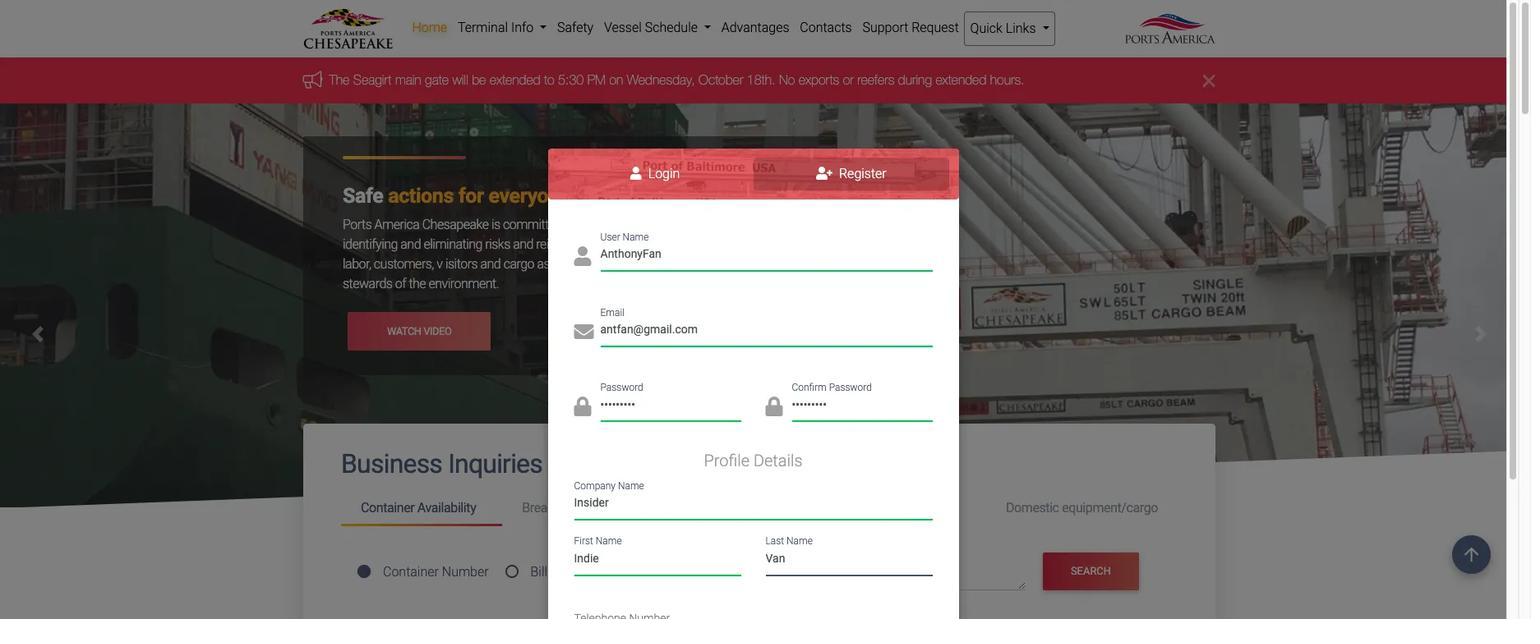 Task type: locate. For each thing, give the bounding box(es) containing it.
0 horizontal spatial availability
[[417, 501, 476, 516]]

cargo inside ports america chesapeake is committed to zero harm. we are dedicated to identifying and                         eliminating risks and reinforcing safe behavior to protect employees, labor, customers, v                         isitors and cargo as well as to honor our obligation to being good stewards of the environment.
[[504, 257, 534, 272]]

production
[[474, 276, 532, 292]]

password down the email
[[600, 382, 643, 394]]

1 horizontal spatial extended
[[936, 73, 987, 87]]

regarding
[[468, 257, 519, 272]]

america up chesapeake
[[396, 184, 471, 208]]

number
[[442, 564, 489, 580]]

1 vertical spatial portal
[[419, 217, 451, 233]]

to down are
[[671, 237, 681, 253]]

brokers
[[408, 237, 448, 253]]

breakbulk
[[522, 501, 577, 516]]

1 vertical spatial america
[[374, 217, 419, 233]]

the for the seagirt main gate will be extended to 5:30 pm on wednesday, october 18th.  no exports or reefers during extended hours.
[[330, 73, 350, 87]]

enter container numbers
[[772, 565, 917, 581]]

1 vertical spatial web
[[392, 217, 416, 233]]

tos web portal image
[[0, 104, 1519, 620]]

1 horizontal spatial password
[[829, 382, 872, 394]]

tos
[[475, 184, 513, 208], [366, 217, 389, 233]]

america up companies,
[[374, 217, 419, 233]]

with
[[686, 217, 709, 233]]

honor
[[606, 257, 637, 272]]

employees,
[[725, 237, 786, 253]]

1 ports from the top
[[343, 184, 391, 208]]

0 horizontal spatial cargo
[[504, 257, 534, 272]]

the up in
[[528, 217, 545, 233]]

request
[[912, 20, 959, 35]]

ports
[[343, 184, 391, 208], [343, 217, 372, 233]]

to left 5:30
[[545, 73, 555, 87]]

confirm password
[[792, 382, 872, 394]]

allows
[[491, 217, 525, 233]]

user image
[[630, 167, 642, 180], [574, 247, 591, 267]]

0 vertical spatial portal
[[562, 184, 616, 208]]

0 horizontal spatial portal
[[419, 217, 451, 233]]

labor,
[[343, 257, 371, 272]]

to left zero
[[565, 217, 576, 233]]

tos up companies,
[[366, 217, 389, 233]]

safe actions for everyone
[[343, 184, 570, 208]]

lock image for confirm password
[[766, 397, 783, 417]]

password right confirm on the right of page
[[829, 382, 872, 394]]

go to top image
[[1452, 536, 1491, 575]]

1 vertical spatial the
[[409, 276, 426, 292]]

0 vertical spatial gate
[[425, 73, 449, 87]]

the up identifying
[[343, 217, 363, 233]]

portal up brokers
[[419, 217, 451, 233]]

0 horizontal spatial the
[[409, 276, 426, 292]]

password
[[600, 382, 643, 394], [829, 382, 872, 394]]

hours.
[[991, 73, 1025, 87]]

container availability link
[[341, 494, 502, 526]]

Confirm Password password field
[[792, 393, 932, 422]]

cargo down immediate
[[710, 257, 741, 272]]

the seagirt main gate will be extended to 5:30 pm on wednesday, october 18th.  no exports or reefers during extended hours. link
[[330, 73, 1025, 87]]

contacts link
[[795, 12, 857, 44]]

1 vertical spatial gate
[[767, 257, 791, 272]]

register
[[836, 166, 887, 182]]

1 lock image from the left
[[574, 397, 591, 417]]

the inside the seagirt main gate will be extended to 5:30 pm on wednesday, october 18th.  no exports or reefers during extended hours. alert
[[330, 73, 350, 87]]

1 vertical spatial ports
[[343, 217, 372, 233]]

domestic equipment/cargo
[[1006, 501, 1158, 516]]

as left well
[[537, 257, 550, 272]]

safe
[[343, 184, 383, 208]]

watch video link
[[348, 313, 491, 351]]

and up isitors
[[451, 237, 471, 253]]

name for company name
[[618, 481, 644, 492]]

and down employees,
[[744, 257, 764, 272]]

lading
[[567, 564, 606, 580]]

of
[[395, 276, 406, 292]]

Enter Container Numbers text field
[[772, 563, 1025, 591]]

Company Name text field
[[574, 491, 932, 520]]

0 vertical spatial user image
[[630, 167, 642, 180]]

close image
[[1203, 71, 1216, 91]]

user plus image
[[816, 167, 833, 180]]

envelope image
[[574, 322, 594, 342]]

company name
[[574, 481, 644, 492]]

the left seagirt
[[330, 73, 350, 87]]

Password password field
[[600, 393, 741, 422]]

and down vessel
[[535, 276, 555, 292]]

0 vertical spatial america
[[396, 184, 471, 208]]

wednesday,
[[627, 73, 695, 87]]

web up committed
[[518, 184, 557, 208]]

lock image
[[574, 397, 591, 417], [766, 397, 783, 417]]

container left number
[[383, 564, 439, 580]]

0 horizontal spatial as
[[537, 257, 550, 272]]

to up employees,
[[734, 217, 745, 233]]

tos up is
[[475, 184, 513, 208]]

2 availability from the left
[[580, 501, 639, 516]]

of
[[551, 564, 564, 580]]

the seagirt main gate will be extended to 5:30 pm on wednesday, october 18th.  no exports or reefers during extended hours.
[[330, 73, 1025, 87]]

harm.
[[604, 217, 636, 233]]

cargo down parties
[[504, 257, 534, 272]]

schedule,
[[558, 257, 609, 272]]

we
[[639, 217, 656, 233]]

safety image
[[0, 104, 1519, 620]]

0 vertical spatial web
[[518, 184, 557, 208]]

0 horizontal spatial user image
[[574, 247, 591, 267]]

1 as from the left
[[537, 257, 550, 272]]

domestic
[[1006, 501, 1059, 516]]

increased
[[419, 276, 471, 292]]

stewards
[[343, 276, 392, 292]]

reefers
[[858, 73, 895, 87]]

0 horizontal spatial password
[[600, 382, 643, 394]]

availability
[[417, 501, 476, 516], [580, 501, 639, 516]]

lock image down envelope icon
[[574, 397, 591, 417]]

inquiries
[[448, 449, 542, 480]]

the for the tos web portal (twp) allows the terminal to communicate with trucking companies,                         brokers and other parties in real time, while providing immediate access to valuable                         information regarding vessel schedule, import and export cargo and gate activity, which increased production and accuracy.
[[343, 217, 363, 233]]

container down business
[[361, 501, 415, 516]]

1 vertical spatial user image
[[574, 247, 591, 267]]

extended
[[490, 73, 541, 87], [936, 73, 987, 87]]

2 extended from the left
[[936, 73, 987, 87]]

actions
[[388, 184, 454, 208]]

advantages
[[721, 20, 789, 35]]

the inside the tos web portal (twp) allows the terminal to communicate with trucking companies,                         brokers and other parties in real time, while providing immediate access to valuable                         information regarding vessel schedule, import and export cargo and gate activity, which increased production and accuracy.
[[343, 217, 363, 233]]

0 horizontal spatial gate
[[425, 73, 449, 87]]

america inside ports america chesapeake is committed to zero harm. we are dedicated to identifying and                         eliminating risks and reinforcing safe behavior to protect employees, labor, customers, v                         isitors and cargo as well as to honor our obligation to being good stewards of the environment.
[[374, 217, 419, 233]]

2 lock image from the left
[[766, 397, 783, 417]]

gate left will
[[425, 73, 449, 87]]

gate
[[425, 73, 449, 87], [767, 257, 791, 272]]

container number
[[383, 564, 489, 580]]

gate inside alert
[[425, 73, 449, 87]]

confirm
[[792, 382, 827, 394]]

last
[[766, 536, 784, 548]]

web up brokers
[[392, 217, 416, 233]]

availability down company name
[[580, 501, 639, 516]]

portal up zero
[[562, 184, 616, 208]]

gate down access at top
[[767, 257, 791, 272]]

as right well
[[576, 257, 589, 272]]

1 horizontal spatial user image
[[630, 167, 642, 180]]

ports inside ports america chesapeake is committed to zero harm. we are dedicated to identifying and                         eliminating risks and reinforcing safe behavior to protect employees, labor, customers, v                         isitors and cargo as well as to honor our obligation to being good stewards of the environment.
[[343, 217, 372, 233]]

information
[[403, 257, 465, 272]]

america for tos
[[396, 184, 471, 208]]

advantages link
[[716, 12, 795, 44]]

tab list
[[548, 149, 959, 199]]

1 horizontal spatial cargo
[[710, 257, 741, 272]]

1 horizontal spatial as
[[576, 257, 589, 272]]

0 horizontal spatial lock image
[[574, 397, 591, 417]]

business
[[341, 449, 442, 480]]

0 vertical spatial the
[[330, 73, 350, 87]]

1 horizontal spatial lock image
[[766, 397, 783, 417]]

1 vertical spatial the
[[343, 217, 363, 233]]

the right of
[[409, 276, 426, 292]]

tab list containing login
[[548, 149, 959, 199]]

0 horizontal spatial extended
[[490, 73, 541, 87]]

is
[[491, 217, 500, 233]]

Last Name text field
[[766, 547, 932, 576]]

risks
[[485, 237, 510, 253]]

1 horizontal spatial the
[[528, 217, 545, 233]]

being
[[729, 257, 759, 272]]

1 vertical spatial tos
[[366, 217, 389, 233]]

company
[[574, 481, 616, 492]]

lock image up details on the bottom
[[766, 397, 783, 417]]

2 password from the left
[[829, 382, 872, 394]]

first name
[[574, 536, 622, 548]]

vessel
[[522, 257, 555, 272]]

container inside 'link'
[[361, 501, 415, 516]]

1 horizontal spatial availability
[[580, 501, 639, 516]]

ports america tos web portal
[[343, 184, 616, 208]]

2 ports from the top
[[343, 217, 372, 233]]

october
[[699, 73, 744, 87]]

no
[[780, 73, 796, 87]]

1 horizontal spatial portal
[[562, 184, 616, 208]]

availability inside 'link'
[[417, 501, 476, 516]]

name for last name
[[787, 536, 813, 548]]

0 vertical spatial tos
[[475, 184, 513, 208]]

parties
[[505, 237, 541, 253]]

extended right during
[[936, 73, 987, 87]]

0 horizontal spatial web
[[392, 217, 416, 233]]

1 availability from the left
[[417, 501, 476, 516]]

and up customers,
[[401, 237, 421, 253]]

availability down business inquiries on the left of the page
[[417, 501, 476, 516]]

to down immediate
[[716, 257, 726, 272]]

last name
[[766, 536, 813, 548]]

0 vertical spatial ports
[[343, 184, 391, 208]]

the seagirt main gate will be extended to 5:30 pm on wednesday, october 18th.  no exports or reefers during extended hours. alert
[[0, 58, 1519, 104]]

the
[[330, 73, 350, 87], [343, 217, 363, 233]]

0 horizontal spatial tos
[[366, 217, 389, 233]]

availability for breakbulk availability
[[580, 501, 639, 516]]

2 cargo from the left
[[710, 257, 741, 272]]

enter
[[772, 565, 802, 581]]

name for first name
[[596, 536, 622, 548]]

1 cargo from the left
[[504, 257, 534, 272]]

0 vertical spatial the
[[528, 217, 545, 233]]

to up activity,
[[343, 257, 353, 272]]

customers,
[[374, 257, 434, 272]]

isitors
[[445, 257, 478, 272]]

bill
[[531, 564, 547, 580]]

extended right be
[[490, 73, 541, 87]]

1 horizontal spatial gate
[[767, 257, 791, 272]]



Task type: describe. For each thing, give the bounding box(es) containing it.
ports for ports america chesapeake is committed to zero harm. we are dedicated to identifying and                         eliminating risks and reinforcing safe behavior to protect employees, labor, customers, v                         isitors and cargo as well as to honor our obligation to being good stewards of the environment.
[[343, 217, 372, 233]]

tos inside the tos web portal (twp) allows the terminal to communicate with trucking companies,                         brokers and other parties in real time, while providing immediate access to valuable                         information regarding vessel schedule, import and export cargo and gate activity, which increased production and accuracy.
[[366, 217, 389, 233]]

cargo inside the tos web portal (twp) allows the terminal to communicate with trucking companies,                         brokers and other parties in real time, while providing immediate access to valuable                         information regarding vessel schedule, import and export cargo and gate activity, which increased production and accuracy.
[[710, 257, 741, 272]]

container for container number
[[383, 564, 439, 580]]

breakbulk availability link
[[502, 494, 664, 524]]

access
[[750, 237, 789, 253]]

well
[[553, 257, 574, 272]]

container availability
[[361, 501, 476, 516]]

register link
[[753, 158, 950, 191]]

the inside the tos web portal (twp) allows the terminal to communicate with trucking companies,                         brokers and other parties in real time, while providing immediate access to valuable                         information regarding vessel schedule, import and export cargo and gate activity, which increased production and accuracy.
[[528, 217, 545, 233]]

user image inside login link
[[630, 167, 642, 180]]

zero
[[578, 217, 602, 233]]

behavior
[[622, 237, 668, 253]]

main
[[396, 73, 422, 87]]

during
[[899, 73, 932, 87]]

identifying
[[343, 237, 398, 253]]

container for container availability
[[361, 501, 415, 516]]

for
[[458, 184, 484, 208]]

video
[[424, 325, 452, 338]]

exports
[[799, 73, 840, 87]]

everyone
[[489, 184, 570, 208]]

import
[[612, 257, 647, 272]]

ports america chesapeake is committed to zero harm. we are dedicated to identifying and                         eliminating risks and reinforcing safe behavior to protect employees, labor, customers, v                         isitors and cargo as well as to honor our obligation to being good stewards of the environment.
[[343, 217, 789, 292]]

availability for container availability
[[417, 501, 476, 516]]

2 as from the left
[[576, 257, 589, 272]]

dedicated
[[679, 217, 731, 233]]

details
[[754, 452, 803, 471]]

support
[[863, 20, 908, 35]]

home link
[[407, 12, 452, 44]]

in
[[544, 237, 554, 253]]

the tos web portal (twp) allows the terminal to communicate with trucking companies,                         brokers and other parties in real time, while providing immediate access to valuable                         information regarding vessel schedule, import and export cargo and gate activity, which increased production and accuracy.
[[343, 217, 791, 292]]

watch
[[387, 325, 421, 338]]

companies,
[[343, 237, 405, 253]]

on
[[610, 73, 624, 87]]

activity,
[[343, 276, 382, 292]]

1 extended from the left
[[490, 73, 541, 87]]

numbers
[[864, 565, 917, 581]]

container right enter
[[805, 565, 861, 581]]

other
[[474, 237, 502, 253]]

good
[[761, 257, 789, 272]]

domestic equipment/cargo link
[[986, 494, 1178, 524]]

gate inside the tos web portal (twp) allows the terminal to communicate with trucking companies,                         brokers and other parties in real time, while providing immediate access to valuable                         information regarding vessel schedule, import and export cargo and gate activity, which increased production and accuracy.
[[767, 257, 791, 272]]

business inquiries
[[341, 449, 542, 480]]

ports for ports america tos web portal
[[343, 184, 391, 208]]

bullhorn image
[[303, 71, 330, 89]]

launch link
[[348, 313, 466, 351]]

to up safe
[[594, 217, 605, 233]]

to down time, on the top
[[592, 257, 603, 272]]

terminal
[[548, 217, 592, 233]]

login
[[645, 166, 680, 182]]

5:30
[[559, 73, 584, 87]]

search button
[[1043, 553, 1139, 591]]

pm
[[588, 73, 606, 87]]

trucking
[[711, 217, 755, 233]]

User Name text field
[[600, 242, 932, 271]]

safe
[[596, 237, 619, 253]]

profile details
[[704, 452, 803, 471]]

web inside the tos web portal (twp) allows the terminal to communicate with trucking companies,                         brokers and other parties in real time, while providing immediate access to valuable                         information regarding vessel schedule, import and export cargo and gate activity, which increased production and accuracy.
[[392, 217, 416, 233]]

be
[[472, 73, 486, 87]]

Telephone Number text field
[[574, 602, 741, 620]]

name for user name
[[623, 232, 649, 243]]

or
[[843, 73, 854, 87]]

breakbulk availability
[[522, 501, 639, 516]]

to inside alert
[[545, 73, 555, 87]]

watch video
[[387, 325, 452, 338]]

real
[[556, 237, 576, 253]]

communicate
[[608, 217, 683, 233]]

valuable
[[356, 257, 400, 272]]

login link
[[557, 158, 753, 191]]

1 horizontal spatial tos
[[475, 184, 513, 208]]

1 horizontal spatial web
[[518, 184, 557, 208]]

america for chesapeake
[[374, 217, 419, 233]]

first
[[574, 536, 593, 548]]

which
[[384, 276, 416, 292]]

First Name text field
[[574, 547, 741, 576]]

accuracy.
[[558, 276, 609, 292]]

export
[[673, 257, 708, 272]]

contacts
[[800, 20, 852, 35]]

safety link
[[552, 12, 599, 44]]

while
[[607, 237, 635, 253]]

environment.
[[429, 276, 499, 292]]

and down committed
[[513, 237, 533, 253]]

providing
[[638, 237, 687, 253]]

email
[[600, 307, 624, 318]]

user name
[[600, 232, 649, 243]]

support request link
[[857, 12, 964, 44]]

chesapeake
[[422, 217, 489, 233]]

time,
[[579, 237, 605, 253]]

1 password from the left
[[600, 382, 643, 394]]

support request
[[863, 20, 959, 35]]

(twp)
[[454, 217, 488, 233]]

equipment/cargo
[[1062, 501, 1158, 516]]

Email text field
[[600, 317, 932, 347]]

safety
[[557, 20, 594, 35]]

lock image for password
[[574, 397, 591, 417]]

the inside ports america chesapeake is committed to zero harm. we are dedicated to identifying and                         eliminating risks and reinforcing safe behavior to protect employees, labor, customers, v                         isitors and cargo as well as to honor our obligation to being good stewards of the environment.
[[409, 276, 426, 292]]

portal inside the tos web portal (twp) allows the terminal to communicate with trucking companies,                         brokers and other parties in real time, while providing immediate access to valuable                         information regarding vessel schedule, import and export cargo and gate activity, which increased production and accuracy.
[[419, 217, 451, 233]]

bill of lading
[[531, 564, 606, 580]]

and down other on the top left
[[480, 257, 501, 272]]

v
[[437, 257, 443, 272]]

and down providing
[[650, 257, 670, 272]]

eliminating
[[424, 237, 482, 253]]

launch
[[387, 325, 426, 338]]

search
[[1071, 565, 1111, 578]]

profile
[[704, 452, 750, 471]]



Task type: vqa. For each thing, say whether or not it's contained in the screenshot.
support request at the right
yes



